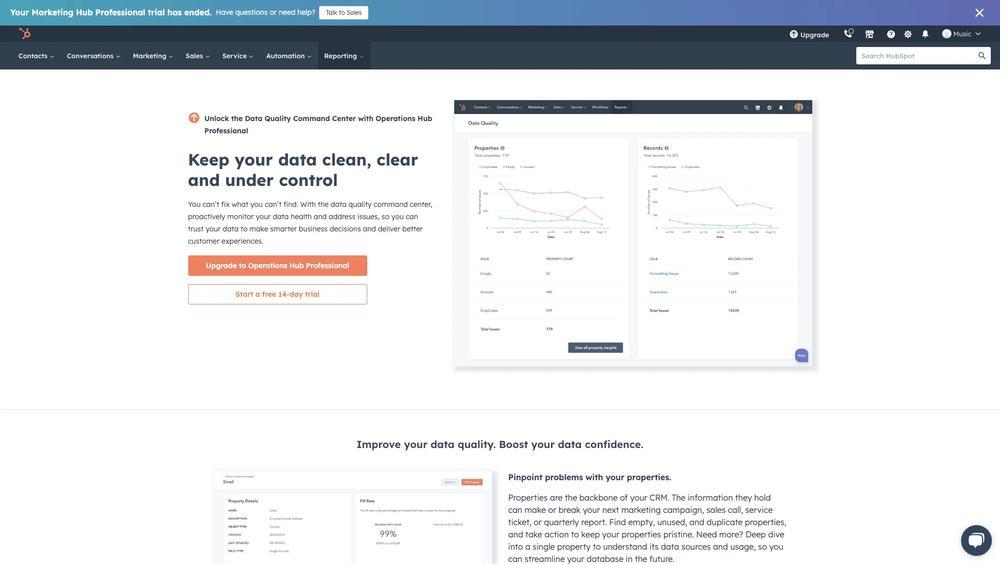 Task type: locate. For each thing, give the bounding box(es) containing it.
quality
[[349, 200, 372, 209]]

1 horizontal spatial make
[[525, 505, 546, 516]]

0 horizontal spatial a
[[255, 290, 260, 299]]

2 horizontal spatial you
[[769, 542, 784, 552]]

can up better
[[406, 212, 418, 222]]

so inside "you can't fix what you can't find. with the data quality command center, proactively monitor your data health and address issues, so you can trust your data to make smarter business decisions and deliver better customer experiences."
[[382, 212, 389, 222]]

sales
[[706, 505, 726, 516]]

2 vertical spatial professional
[[306, 261, 349, 271]]

quality.
[[458, 438, 496, 451]]

professional up "conversations" link
[[95, 7, 145, 17]]

operations up free
[[248, 261, 287, 271]]

can down into
[[508, 554, 522, 565]]

properties.
[[627, 473, 671, 483]]

0 vertical spatial operations
[[376, 114, 415, 123]]

marketing right "your"
[[32, 7, 73, 17]]

and up into
[[508, 530, 523, 540]]

and inside keep your data clean, clear and under control
[[188, 170, 220, 190]]

center
[[332, 114, 356, 123]]

and down issues,
[[363, 225, 376, 234]]

you down dive at right bottom
[[769, 542, 784, 552]]

0 vertical spatial you
[[250, 200, 263, 209]]

chat widget region
[[945, 516, 1000, 565]]

1 horizontal spatial sales
[[347, 9, 362, 16]]

make
[[250, 225, 268, 234], [525, 505, 546, 516]]

1 horizontal spatial marketing
[[133, 52, 168, 60]]

and up business
[[314, 212, 327, 222]]

1 vertical spatial sales
[[186, 52, 205, 60]]

your down data
[[235, 149, 273, 170]]

free
[[262, 290, 276, 299]]

better
[[402, 225, 423, 234]]

2 horizontal spatial hub
[[418, 114, 432, 123]]

conversations
[[67, 52, 116, 60]]

calling icon image
[[844, 30, 853, 39]]

1 horizontal spatial a
[[525, 542, 530, 552]]

hub up day at the bottom of page
[[289, 261, 304, 271]]

reporting link
[[318, 42, 370, 70]]

need
[[279, 8, 295, 17]]

make up experiences.
[[250, 225, 268, 234]]

the inside "you can't fix what you can't find. with the data quality command center, proactively monitor your data health and address issues, so you can trust your data to make smarter business decisions and deliver better customer experiences."
[[318, 200, 329, 209]]

0 horizontal spatial you
[[250, 200, 263, 209]]

1 vertical spatial so
[[758, 542, 767, 552]]

has
[[167, 7, 182, 17]]

marketing
[[32, 7, 73, 17], [133, 52, 168, 60]]

your up of at bottom
[[606, 473, 624, 483]]

hold
[[754, 493, 771, 503]]

0 horizontal spatial upgrade
[[206, 261, 237, 271]]

a inside the 'start a free 14-day trial' button
[[255, 290, 260, 299]]

sales left service
[[186, 52, 205, 60]]

1 horizontal spatial trial
[[305, 290, 319, 299]]

0 vertical spatial upgrade
[[800, 31, 829, 39]]

data up smarter
[[273, 212, 289, 222]]

0 horizontal spatial or
[[270, 8, 277, 17]]

1 vertical spatial professional
[[204, 126, 248, 136]]

clean,
[[322, 149, 371, 170]]

music
[[954, 30, 971, 38]]

you
[[188, 200, 201, 209]]

data inside properties are the backbone of your crm. the information they hold can make or break your next marketing campaign, sales call, service ticket, or quarterly report. find empty, unused, and duplicate properties, and take action to keep your properties pristine. need more? deep dive into a single property to understand its data sources and usage, so you can streamline your database in the future.
[[661, 542, 679, 552]]

menu item
[[836, 26, 838, 42]]

proactively
[[188, 212, 225, 222]]

2 vertical spatial hub
[[289, 261, 304, 271]]

0 vertical spatial or
[[270, 8, 277, 17]]

your right monitor
[[256, 212, 271, 222]]

control
[[279, 170, 338, 190]]

with up backbone
[[586, 473, 603, 483]]

or up take
[[534, 518, 542, 528]]

action
[[545, 530, 569, 540]]

the right in
[[635, 554, 647, 565]]

operations
[[376, 114, 415, 123], [248, 261, 287, 271]]

0 vertical spatial so
[[382, 212, 389, 222]]

1 horizontal spatial professional
[[204, 126, 248, 136]]

0 horizontal spatial with
[[358, 114, 373, 123]]

sales inside button
[[347, 9, 362, 16]]

information
[[688, 493, 733, 503]]

0 vertical spatial trial
[[148, 7, 165, 17]]

0 vertical spatial with
[[358, 114, 373, 123]]

1 vertical spatial operations
[[248, 261, 287, 271]]

so down deep
[[758, 542, 767, 552]]

a inside properties are the backbone of your crm. the information they hold can make or break your next marketing campaign, sales call, service ticket, or quarterly report. find empty, unused, and duplicate properties, and take action to keep your properties pristine. need more? deep dive into a single property to understand its data sources and usage, so you can streamline your database in the future.
[[525, 542, 530, 552]]

sources
[[682, 542, 711, 552]]

upgrade inside the upgrade to operations hub professional link
[[206, 261, 237, 271]]

your right 'boost'
[[531, 438, 555, 451]]

crm.
[[650, 493, 670, 503]]

with
[[358, 114, 373, 123], [586, 473, 603, 483]]

to up experiences.
[[241, 225, 248, 234]]

can up ticket,
[[508, 505, 522, 516]]

marketing
[[621, 505, 661, 516]]

help image
[[886, 30, 896, 39]]

settings link
[[902, 28, 915, 39]]

fix
[[221, 200, 230, 209]]

2 vertical spatial can
[[508, 554, 522, 565]]

0 vertical spatial marketing
[[32, 7, 73, 17]]

2 horizontal spatial or
[[548, 505, 556, 516]]

can't
[[203, 200, 219, 209], [265, 200, 282, 209]]

into
[[508, 542, 523, 552]]

to inside "you can't fix what you can't find. with the data quality command center, proactively monitor your data health and address issues, so you can trust your data to make smarter business decisions and deliver better customer experiences."
[[241, 225, 248, 234]]

trial right day at the bottom of page
[[305, 290, 319, 299]]

and up you
[[188, 170, 220, 190]]

the right with
[[318, 200, 329, 209]]

or left need
[[270, 8, 277, 17]]

with right center
[[358, 114, 373, 123]]

1 horizontal spatial can't
[[265, 200, 282, 209]]

you can't fix what you can't find. with the data quality command center, proactively monitor your data health and address issues, so you can trust your data to make smarter business decisions and deliver better customer experiences.
[[188, 200, 432, 246]]

data up future.
[[661, 542, 679, 552]]

0 horizontal spatial make
[[250, 225, 268, 234]]

automation link
[[260, 42, 318, 70]]

2 vertical spatial you
[[769, 542, 784, 552]]

health
[[291, 212, 312, 222]]

pristine.
[[663, 530, 694, 540]]

make inside "you can't fix what you can't find. with the data quality command center, proactively monitor your data health and address issues, so you can trust your data to make smarter business decisions and deliver better customer experiences."
[[250, 225, 268, 234]]

a right into
[[525, 542, 530, 552]]

a left free
[[255, 290, 260, 299]]

0 vertical spatial a
[[255, 290, 260, 299]]

your
[[235, 149, 273, 170], [256, 212, 271, 222], [206, 225, 221, 234], [404, 438, 428, 451], [531, 438, 555, 451], [606, 473, 624, 483], [630, 493, 647, 503], [583, 505, 600, 516], [602, 530, 619, 540], [567, 554, 584, 565]]

professional down business
[[306, 261, 349, 271]]

professional
[[95, 7, 145, 17], [204, 126, 248, 136], [306, 261, 349, 271]]

quality
[[265, 114, 291, 123]]

1 vertical spatial trial
[[305, 290, 319, 299]]

data
[[278, 149, 317, 170], [331, 200, 347, 209], [273, 212, 289, 222], [223, 225, 239, 234], [431, 438, 455, 451], [558, 438, 582, 451], [661, 542, 679, 552]]

0 vertical spatial sales
[[347, 9, 362, 16]]

or
[[270, 8, 277, 17], [548, 505, 556, 516], [534, 518, 542, 528]]

1 vertical spatial can
[[508, 505, 522, 516]]

to right talk
[[339, 9, 345, 16]]

0 horizontal spatial so
[[382, 212, 389, 222]]

1 horizontal spatial so
[[758, 542, 767, 552]]

upgrade to operations hub professional link
[[188, 256, 367, 276]]

upgrade down customer
[[206, 261, 237, 271]]

1 vertical spatial upgrade
[[206, 261, 237, 271]]

trust
[[188, 225, 204, 234]]

1 vertical spatial you
[[391, 212, 404, 222]]

marketplaces image
[[865, 30, 874, 39]]

make down properties
[[525, 505, 546, 516]]

so up deliver
[[382, 212, 389, 222]]

to down keep
[[593, 542, 601, 552]]

hub up clear
[[418, 114, 432, 123]]

can't up proactively
[[203, 200, 219, 209]]

automation
[[266, 52, 307, 60]]

to up property
[[571, 530, 579, 540]]

can't left find.
[[265, 200, 282, 209]]

menu
[[782, 26, 988, 42]]

sales right talk
[[347, 9, 362, 16]]

1 vertical spatial make
[[525, 505, 546, 516]]

its
[[649, 542, 659, 552]]

1 horizontal spatial you
[[391, 212, 404, 222]]

1 vertical spatial with
[[586, 473, 603, 483]]

monitor
[[227, 212, 254, 222]]

0 horizontal spatial can't
[[203, 200, 219, 209]]

0 horizontal spatial hub
[[76, 7, 93, 17]]

1 vertical spatial marketing
[[133, 52, 168, 60]]

more?
[[719, 530, 743, 540]]

1 vertical spatial hub
[[418, 114, 432, 123]]

or down are
[[548, 505, 556, 516]]

marketing down 'your marketing hub professional trial has ended. have questions or need help?' in the top left of the page
[[133, 52, 168, 60]]

hub up conversations
[[76, 7, 93, 17]]

customer
[[188, 237, 220, 246]]

you right what
[[250, 200, 263, 209]]

1 vertical spatial a
[[525, 542, 530, 552]]

upgrade right upgrade icon
[[800, 31, 829, 39]]

the left data
[[231, 114, 243, 123]]

the
[[231, 114, 243, 123], [318, 200, 329, 209], [565, 493, 577, 503], [635, 554, 647, 565]]

0 horizontal spatial professional
[[95, 7, 145, 17]]

operations hub professional
[[204, 114, 432, 136]]

hub inside operations hub professional
[[418, 114, 432, 123]]

decisions
[[330, 225, 361, 234]]

2 vertical spatial or
[[534, 518, 542, 528]]

you down command
[[391, 212, 404, 222]]

campaign,
[[663, 505, 704, 516]]

operations up clear
[[376, 114, 415, 123]]

properties are the backbone of your crm. the information they hold can make or break your next marketing campaign, sales call, service ticket, or quarterly report. find empty, unused, and duplicate properties, and take action to keep your properties pristine. need more? deep dive into a single property to understand its data sources and usage, so you can streamline your database in the future.
[[508, 493, 787, 565]]

professional down unlock
[[204, 126, 248, 136]]

trial left has
[[148, 7, 165, 17]]

1 horizontal spatial with
[[586, 473, 603, 483]]

1 horizontal spatial or
[[534, 518, 542, 528]]

data down operations hub professional
[[278, 149, 317, 170]]

0 vertical spatial can
[[406, 212, 418, 222]]

music button
[[936, 26, 987, 42]]

understand
[[603, 542, 647, 552]]

data down monitor
[[223, 225, 239, 234]]

improve your data quality. boost your data confidence.
[[357, 438, 644, 451]]

1 horizontal spatial upgrade
[[800, 31, 829, 39]]

1 horizontal spatial operations
[[376, 114, 415, 123]]

so
[[382, 212, 389, 222], [758, 542, 767, 552]]

streamline
[[525, 554, 565, 565]]

1 can't from the left
[[203, 200, 219, 209]]

deliver
[[378, 225, 400, 234]]

0 vertical spatial make
[[250, 225, 268, 234]]

pinpoint
[[508, 473, 543, 483]]

0 horizontal spatial sales
[[186, 52, 205, 60]]



Task type: vqa. For each thing, say whether or not it's contained in the screenshot.
the problems
yes



Task type: describe. For each thing, give the bounding box(es) containing it.
confidence.
[[585, 438, 644, 451]]

service
[[745, 505, 773, 516]]

talk to sales
[[326, 9, 362, 16]]

search image
[[979, 52, 986, 59]]

duplicate
[[707, 518, 743, 528]]

0 vertical spatial hub
[[76, 7, 93, 17]]

you inside properties are the backbone of your crm. the information they hold can make or break your next marketing campaign, sales call, service ticket, or quarterly report. find empty, unused, and duplicate properties, and take action to keep your properties pristine. need more? deep dive into a single property to understand its data sources and usage, so you can streamline your database in the future.
[[769, 542, 784, 552]]

service link
[[216, 42, 260, 70]]

upgrade for upgrade
[[800, 31, 829, 39]]

your down property
[[567, 554, 584, 565]]

under
[[225, 170, 274, 190]]

database
[[587, 554, 624, 565]]

and up 'need'
[[690, 518, 704, 528]]

properties,
[[745, 518, 787, 528]]

next
[[602, 505, 619, 516]]

unlock the data quality command center with
[[204, 114, 373, 123]]

reporting
[[324, 52, 359, 60]]

keep your data clean, clear and under control
[[188, 149, 418, 190]]

1 vertical spatial or
[[548, 505, 556, 516]]

have
[[216, 8, 233, 17]]

help?
[[297, 8, 315, 17]]

14-
[[278, 290, 290, 299]]

center,
[[410, 200, 432, 209]]

notifications image
[[921, 30, 930, 39]]

0 vertical spatial professional
[[95, 7, 145, 17]]

dive
[[768, 530, 784, 540]]

start a free 14-day trial
[[236, 290, 319, 299]]

they
[[735, 493, 752, 503]]

data left quality.
[[431, 438, 455, 451]]

marketing link
[[127, 42, 180, 70]]

start
[[236, 290, 253, 299]]

report.
[[581, 518, 607, 528]]

notifications button
[[917, 26, 934, 42]]

Search HubSpot search field
[[856, 47, 982, 64]]

2 can't from the left
[[265, 200, 282, 209]]

break
[[559, 505, 581, 516]]

data up problems
[[558, 438, 582, 451]]

your inside keep your data clean, clear and under control
[[235, 149, 273, 170]]

the up break
[[565, 493, 577, 503]]

trial inside button
[[305, 290, 319, 299]]

sales link
[[180, 42, 216, 70]]

hubspot link
[[12, 28, 38, 40]]

calling icon button
[[839, 27, 857, 40]]

experiences.
[[222, 237, 263, 246]]

can inside "you can't fix what you can't find. with the data quality command center, proactively monitor your data health and address issues, so you can trust your data to make smarter business decisions and deliver better customer experiences."
[[406, 212, 418, 222]]

single
[[533, 542, 555, 552]]

your marketing hub professional trial has ended. have questions or need help?
[[10, 7, 315, 17]]

data inside keep your data clean, clear and under control
[[278, 149, 317, 170]]

your up marketing
[[630, 493, 647, 503]]

deep
[[746, 530, 766, 540]]

talk
[[326, 9, 337, 16]]

sales inside 'link'
[[186, 52, 205, 60]]

talk to sales button
[[319, 6, 369, 19]]

to down experiences.
[[239, 261, 246, 271]]

your down proactively
[[206, 225, 221, 234]]

to inside button
[[339, 9, 345, 16]]

your down find
[[602, 530, 619, 540]]

upgrade for upgrade to operations hub professional
[[206, 261, 237, 271]]

questions
[[235, 8, 268, 17]]

day
[[290, 290, 303, 299]]

improve
[[357, 438, 401, 451]]

of
[[620, 493, 628, 503]]

what
[[232, 200, 248, 209]]

marketplaces button
[[859, 26, 880, 42]]

ticket,
[[508, 518, 531, 528]]

0 horizontal spatial trial
[[148, 7, 165, 17]]

smarter
[[270, 225, 297, 234]]

greg robinson image
[[942, 29, 951, 38]]

0 horizontal spatial marketing
[[32, 7, 73, 17]]

call,
[[728, 505, 743, 516]]

service
[[222, 52, 249, 60]]

your up report.
[[583, 505, 600, 516]]

0 horizontal spatial operations
[[248, 261, 287, 271]]

your right improve
[[404, 438, 428, 451]]

1 horizontal spatial hub
[[289, 261, 304, 271]]

clear
[[377, 149, 418, 170]]

quarterly
[[544, 518, 579, 528]]

settings image
[[904, 30, 913, 39]]

your
[[10, 7, 29, 17]]

help button
[[882, 26, 900, 42]]

pinpoint problems with your properties.
[[508, 473, 671, 483]]

usage,
[[730, 542, 756, 552]]

backbone
[[580, 493, 618, 503]]

with
[[300, 200, 316, 209]]

find.
[[284, 200, 298, 209]]

issues,
[[357, 212, 380, 222]]

make inside properties are the backbone of your crm. the information they hold can make or break your next marketing campaign, sales call, service ticket, or quarterly report. find empty, unused, and duplicate properties, and take action to keep your properties pristine. need more? deep dive into a single property to understand its data sources and usage, so you can streamline your database in the future.
[[525, 505, 546, 516]]

professional inside operations hub professional
[[204, 126, 248, 136]]

operations inside operations hub professional
[[376, 114, 415, 123]]

the
[[672, 493, 686, 503]]

close image
[[976, 9, 984, 17]]

so inside properties are the backbone of your crm. the information they hold can make or break your next marketing campaign, sales call, service ticket, or quarterly report. find empty, unused, and duplicate properties, and take action to keep your properties pristine. need more? deep dive into a single property to understand its data sources and usage, so you can streamline your database in the future.
[[758, 542, 767, 552]]

boost
[[499, 438, 528, 451]]

upgrade image
[[789, 30, 798, 39]]

need
[[696, 530, 717, 540]]

menu containing music
[[782, 26, 988, 42]]

future.
[[650, 554, 675, 565]]

property
[[557, 542, 591, 552]]

command
[[374, 200, 408, 209]]

and down more?
[[713, 542, 728, 552]]

hubspot image
[[18, 28, 31, 40]]

properties
[[622, 530, 661, 540]]

ended.
[[184, 7, 212, 17]]

conversations link
[[61, 42, 127, 70]]

problems
[[545, 473, 583, 483]]

start a free 14-day trial button
[[188, 284, 367, 305]]

unlock
[[204, 114, 229, 123]]

properties
[[508, 493, 548, 503]]

or inside 'your marketing hub professional trial has ended. have questions or need help?'
[[270, 8, 277, 17]]

find
[[609, 518, 626, 528]]

unused,
[[657, 518, 687, 528]]

data up address
[[331, 200, 347, 209]]

business
[[299, 225, 328, 234]]

data
[[245, 114, 262, 123]]

take
[[525, 530, 542, 540]]

address
[[329, 212, 355, 222]]

2 horizontal spatial professional
[[306, 261, 349, 271]]

keep
[[581, 530, 600, 540]]



